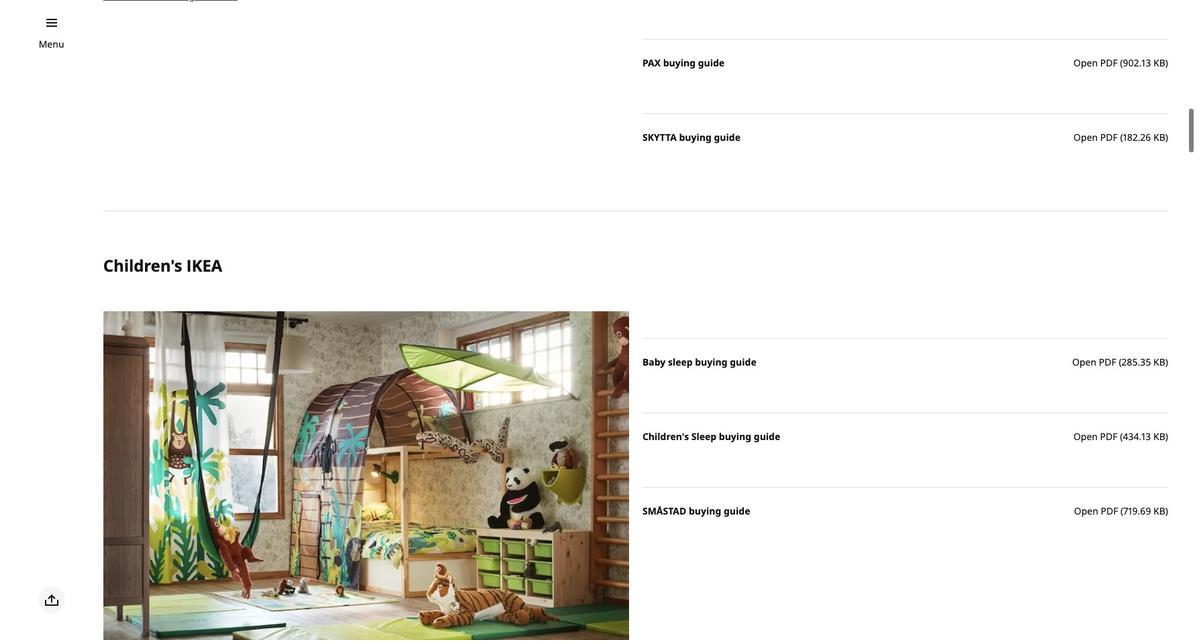Task type: locate. For each thing, give the bounding box(es) containing it.
buying for pax
[[663, 56, 696, 69]]

buying for skytta
[[679, 130, 712, 143]]

kb right 719.69
[[1154, 504, 1166, 517]]

pdf for 285.35
[[1099, 355, 1117, 368]]

pdf
[[1101, 56, 1118, 69], [1101, 130, 1118, 143], [1099, 355, 1117, 368], [1101, 430, 1118, 443], [1101, 504, 1119, 517]]

pdf for 434.13
[[1101, 430, 1118, 443]]

2 ) from the top
[[1166, 130, 1169, 143]]

pdf left 719.69
[[1101, 504, 1119, 517]]

434.13
[[1123, 430, 1151, 443]]

buying for småstad
[[689, 504, 722, 517]]

open left 434.13
[[1074, 430, 1098, 443]]

baby sleep buying guide
[[643, 355, 757, 368]]

sleep
[[692, 430, 717, 443]]

kb for 182.26 kb
[[1154, 130, 1166, 143]]

kb right 285.35
[[1154, 355, 1166, 368]]

pdf left 285.35
[[1099, 355, 1117, 368]]

) right 434.13
[[1166, 430, 1169, 443]]

( for 434.13 kb
[[1120, 430, 1123, 443]]

5 ) from the top
[[1166, 504, 1169, 517]]

open
[[1074, 56, 1098, 69], [1074, 130, 1098, 143], [1073, 355, 1097, 368], [1074, 430, 1098, 443], [1074, 504, 1099, 517]]

( for 182.26 kb
[[1121, 130, 1123, 143]]

children's sleep buying guide
[[643, 430, 781, 443]]

3 ) from the top
[[1166, 355, 1169, 368]]

) right 182.26
[[1166, 130, 1169, 143]]

kb for 719.69 kb
[[1154, 504, 1166, 517]]

4 ) from the top
[[1166, 430, 1169, 443]]

kb right 902.13
[[1154, 56, 1166, 69]]

kb for 285.35 kb
[[1154, 355, 1166, 368]]

pdf left 434.13
[[1101, 430, 1118, 443]]

1 kb from the top
[[1154, 56, 1166, 69]]

baby
[[643, 355, 666, 368]]

open left 902.13
[[1074, 56, 1098, 69]]

skytta
[[643, 130, 677, 143]]

småstad buying guide
[[643, 504, 751, 517]]

( for 285.35 kb
[[1119, 355, 1122, 368]]

(
[[1120, 56, 1123, 69], [1121, 130, 1123, 143], [1119, 355, 1122, 368], [1120, 430, 1123, 443], [1121, 504, 1124, 517]]

4 kb from the top
[[1154, 430, 1166, 443]]

pdf left 182.26
[[1101, 130, 1118, 143]]

pdf left 902.13
[[1101, 56, 1118, 69]]

5 kb from the top
[[1154, 504, 1166, 517]]

open left 719.69
[[1074, 504, 1099, 517]]

) right 285.35
[[1166, 355, 1169, 368]]

1 vertical spatial children's
[[643, 430, 689, 443]]

) for 285.35 kb
[[1166, 355, 1169, 368]]

kb right 182.26
[[1154, 130, 1166, 143]]

) for 719.69 kb
[[1166, 504, 1169, 517]]

( for 902.13 kb
[[1120, 56, 1123, 69]]

guide
[[698, 56, 725, 69], [714, 130, 741, 143], [730, 355, 757, 368], [754, 430, 781, 443], [724, 504, 751, 517]]

3 kb from the top
[[1154, 355, 1166, 368]]

children's
[[103, 254, 182, 276], [643, 430, 689, 443]]

2 kb from the top
[[1154, 130, 1166, 143]]

open for open pdf ( 902.13 kb )
[[1074, 56, 1098, 69]]

buying
[[663, 56, 696, 69], [679, 130, 712, 143], [695, 355, 728, 368], [719, 430, 752, 443], [689, 504, 722, 517]]

) right 902.13
[[1166, 56, 1169, 69]]

0 horizontal spatial children's
[[103, 254, 182, 276]]

1 horizontal spatial children's
[[643, 430, 689, 443]]

) for 434.13 kb
[[1166, 430, 1169, 443]]

open left 182.26
[[1074, 130, 1098, 143]]

182.26
[[1123, 130, 1151, 143]]

children's left sleep
[[643, 430, 689, 443]]

) right 719.69
[[1166, 504, 1169, 517]]

kb
[[1154, 56, 1166, 69], [1154, 130, 1166, 143], [1154, 355, 1166, 368], [1154, 430, 1166, 443], [1154, 504, 1166, 517]]

open for open pdf ( 182.26 kb )
[[1074, 130, 1098, 143]]

menu button
[[39, 37, 64, 52]]

open left 285.35
[[1073, 355, 1097, 368]]

open pdf ( 719.69 kb )
[[1074, 504, 1169, 517]]

0 vertical spatial children's
[[103, 254, 182, 276]]

)
[[1166, 56, 1169, 69], [1166, 130, 1169, 143], [1166, 355, 1169, 368], [1166, 430, 1169, 443], [1166, 504, 1169, 517]]

1 ) from the top
[[1166, 56, 1169, 69]]

guide for pax buying guide
[[698, 56, 725, 69]]

kb right 434.13
[[1154, 430, 1166, 443]]

children's left the ikea
[[103, 254, 182, 276]]



Task type: vqa. For each thing, say whether or not it's contained in the screenshot.
more in What do I do if I need to cancel or reschedule my online order? Please use our Track and Manage tool for assistance with your order. Read more
no



Task type: describe. For each thing, give the bounding box(es) containing it.
) for 182.26 kb
[[1166, 130, 1169, 143]]

guide for skytta buying guide
[[714, 130, 741, 143]]

småstad
[[643, 504, 687, 517]]

kb for 434.13 kb
[[1154, 430, 1166, 443]]

open for open pdf ( 719.69 kb )
[[1074, 504, 1099, 517]]

children's ikea
[[103, 254, 222, 276]]

pdf for 719.69
[[1101, 504, 1119, 517]]

pax buying guide
[[643, 56, 725, 69]]

open for open pdf ( 285.35 kb )
[[1073, 355, 1097, 368]]

open pdf ( 285.35 kb )
[[1073, 355, 1169, 368]]

menu
[[39, 38, 64, 50]]

kb for 902.13 kb
[[1154, 56, 1166, 69]]

guide for småstad buying guide
[[724, 504, 751, 517]]

children's for children's sleep buying guide
[[643, 430, 689, 443]]

pdf for 182.26
[[1101, 130, 1118, 143]]

children's for children's ikea
[[103, 254, 182, 276]]

a children's room with stuffed animals and a bunk bed with a canopy image
[[103, 311, 629, 641]]

pax
[[643, 56, 661, 69]]

sleep
[[668, 355, 693, 368]]

) for 902.13 kb
[[1166, 56, 1169, 69]]

pdf for 902.13
[[1101, 56, 1118, 69]]

skytta buying guide
[[643, 130, 741, 143]]

( for 719.69 kb
[[1121, 504, 1124, 517]]

open for open pdf ( 434.13 kb )
[[1074, 430, 1098, 443]]

open pdf ( 182.26 kb )
[[1074, 130, 1169, 143]]

719.69
[[1124, 504, 1151, 517]]

open pdf ( 902.13 kb )
[[1074, 56, 1169, 69]]

open pdf ( 434.13 kb )
[[1074, 430, 1169, 443]]

902.13
[[1123, 56, 1151, 69]]

ikea
[[186, 254, 222, 276]]

285.35
[[1122, 355, 1151, 368]]



